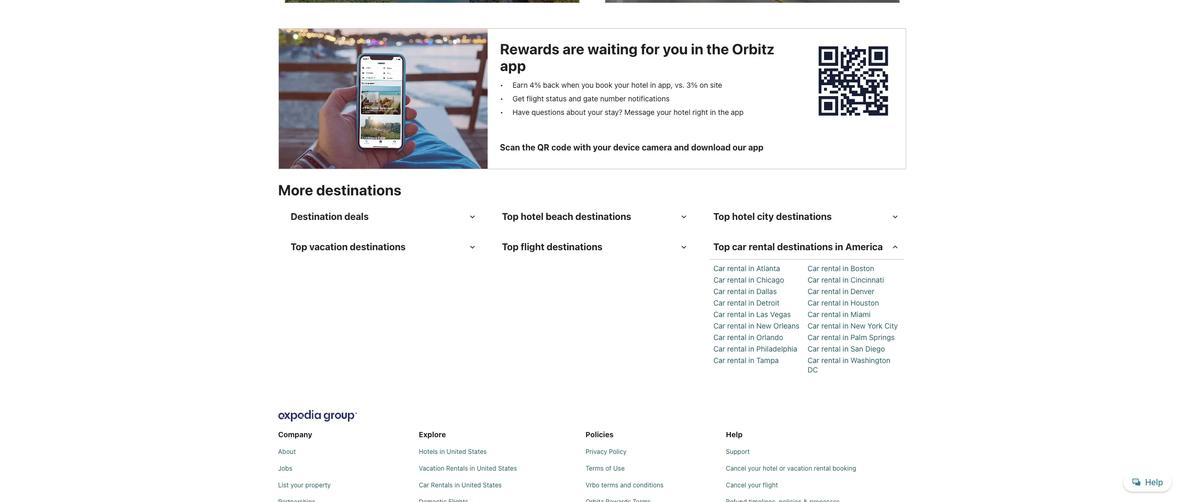Task type: vqa. For each thing, say whether or not it's contained in the screenshot.
Nov 21 - Nov 25
no



Task type: locate. For each thing, give the bounding box(es) containing it.
0 horizontal spatial app
[[500, 57, 526, 75]]

1 vertical spatial vacation
[[787, 465, 812, 473]]

car rental in atlanta
[[713, 264, 780, 273]]

rentals up car rentals in united states
[[446, 465, 468, 473]]

in down car rental in cincinnati link
[[843, 287, 849, 296]]

new
[[756, 322, 771, 331], [851, 322, 866, 331]]

destinations down destination deals dropdown button
[[350, 242, 406, 253]]

device
[[613, 143, 640, 152]]

car rental in palm springs car rental in philadelphia
[[713, 334, 895, 354]]

rentals down vacation
[[431, 482, 453, 490]]

hotel
[[631, 81, 648, 90], [674, 108, 690, 117], [521, 212, 544, 223], [732, 212, 755, 223], [763, 465, 778, 473]]

0 vertical spatial the
[[706, 41, 729, 58]]

car
[[732, 242, 747, 253]]

car rental in miami car rental in new orleans
[[713, 311, 871, 331]]

united
[[447, 449, 466, 456], [477, 465, 496, 473], [462, 482, 481, 490]]

1 vertical spatial rentals
[[431, 482, 453, 490]]

vacation right or
[[787, 465, 812, 473]]

and
[[569, 94, 581, 103], [674, 143, 689, 152], [620, 482, 631, 490]]

states down hotels in united states link
[[498, 465, 517, 473]]

list
[[500, 75, 792, 117], [278, 407, 914, 503], [278, 444, 415, 503], [419, 444, 581, 503], [586, 444, 722, 503], [726, 444, 914, 503]]

car rental in boston link
[[808, 264, 900, 274]]

in inside hotels in united states link
[[440, 449, 445, 456]]

united down vacation rentals in united states
[[462, 482, 481, 490]]

philadelphia
[[756, 345, 797, 354]]

destinations
[[316, 182, 401, 199], [575, 212, 631, 223], [776, 212, 832, 223], [350, 242, 406, 253], [547, 242, 602, 253], [777, 242, 833, 253]]

list containing earn 4% back when you book your hotel in app, vs. 3% on site
[[500, 75, 792, 117]]

your up cancel your flight
[[748, 465, 761, 473]]

cancel inside 'link'
[[726, 465, 746, 473]]

list for company
[[278, 444, 415, 503]]

1 vertical spatial the
[[718, 108, 729, 117]]

1 vertical spatial you
[[581, 81, 594, 90]]

flight for top
[[521, 242, 544, 253]]

cancel
[[726, 465, 746, 473], [726, 482, 746, 490]]

in up car rental in chicago link
[[748, 264, 754, 273]]

vacation down "destination deals" at the left
[[309, 242, 348, 253]]

2 vertical spatial flight
[[763, 482, 778, 490]]

destinations up top flight destinations dropdown button
[[575, 212, 631, 223]]

have
[[512, 108, 530, 117]]

1 horizontal spatial and
[[620, 482, 631, 490]]

vacation inside dropdown button
[[309, 242, 348, 253]]

san
[[851, 345, 863, 354]]

destinations up top car rental destinations in america dropdown button at the right
[[776, 212, 832, 223]]

2 vertical spatial states
[[483, 482, 502, 490]]

you right for
[[663, 41, 688, 58]]

1 vertical spatial states
[[498, 465, 517, 473]]

in inside top car rental destinations in america dropdown button
[[835, 242, 843, 253]]

1 vertical spatial united
[[477, 465, 496, 473]]

hotel left beach
[[521, 212, 544, 223]]

in up 3%
[[691, 41, 703, 58]]

in left las
[[748, 311, 754, 319]]

destinations up car rental in boston car rental in chicago
[[777, 242, 833, 253]]

privacy policy
[[586, 449, 627, 456]]

0 vertical spatial and
[[569, 94, 581, 103]]

2 cancel from the top
[[726, 482, 746, 490]]

car rental in philadelphia link
[[713, 345, 805, 354]]

you inside list item
[[581, 81, 594, 90]]

top hotel beach destinations button
[[496, 205, 695, 229]]

rental inside dropdown button
[[749, 242, 775, 253]]

the right 'right'
[[718, 108, 729, 117]]

1 horizontal spatial you
[[663, 41, 688, 58]]

small image inside top flight destinations dropdown button
[[679, 243, 688, 252]]

1 cancel from the top
[[726, 465, 746, 473]]

hotels in united states
[[419, 449, 487, 456]]

0 horizontal spatial new
[[756, 322, 771, 331]]

denver
[[851, 287, 874, 296]]

jobs
[[278, 465, 292, 473]]

flight down 4%
[[527, 94, 544, 103]]

when
[[561, 81, 579, 90]]

hotel left or
[[763, 465, 778, 473]]

2 new from the left
[[851, 322, 866, 331]]

car rental in san diego link
[[808, 345, 900, 354]]

car rentals in united states
[[419, 482, 502, 490]]

in right 'right'
[[710, 108, 716, 117]]

explore list item
[[419, 427, 581, 503]]

united up vacation rentals in united states
[[447, 449, 466, 456]]

in right hotels
[[440, 449, 445, 456]]

destination
[[291, 212, 342, 223]]

cancel your flight link
[[726, 482, 914, 490]]

small image
[[467, 213, 477, 222], [679, 213, 688, 222], [467, 243, 477, 252], [679, 243, 688, 252], [890, 243, 900, 252]]

new inside car rental in new york city car rental in orlando
[[851, 322, 866, 331]]

vegas
[[770, 311, 791, 319]]

states
[[468, 449, 487, 456], [498, 465, 517, 473], [483, 482, 502, 490]]

0 horizontal spatial vacation
[[309, 242, 348, 253]]

car rental in washington dc
[[808, 357, 890, 375]]

2 horizontal spatial app
[[748, 143, 763, 152]]

small image inside top car rental destinations in america dropdown button
[[890, 243, 900, 252]]

hotel inside top hotel beach destinations dropdown button
[[521, 212, 544, 223]]

company
[[278, 431, 312, 440]]

the
[[706, 41, 729, 58], [718, 108, 729, 117], [522, 143, 535, 152]]

in up car rentals in united states
[[470, 465, 475, 473]]

waiting
[[587, 41, 638, 58]]

small image
[[890, 213, 900, 222]]

top vacation destinations
[[291, 242, 406, 253]]

destinations inside top vacation destinations dropdown button
[[350, 242, 406, 253]]

in inside the car rentals in united states link
[[455, 482, 460, 490]]

0 horizontal spatial you
[[581, 81, 594, 90]]

list containing privacy policy
[[586, 444, 722, 503]]

car rental in new orleans link
[[713, 322, 805, 331]]

questions
[[531, 108, 564, 117]]

miami
[[851, 311, 871, 319]]

rental inside car rental in washington dc
[[821, 357, 841, 365]]

in inside have questions about your stay? message your hotel right in the app list item
[[710, 108, 716, 117]]

top hotel beach destinations
[[502, 212, 631, 223]]

our
[[733, 143, 746, 152]]

earn 4% back when you book your hotel in app, vs. 3% on site
[[512, 81, 722, 90]]

0 vertical spatial united
[[447, 449, 466, 456]]

hotel left 'right'
[[674, 108, 690, 117]]

small image inside top vacation destinations dropdown button
[[467, 243, 477, 252]]

flight down top hotel beach destinations
[[521, 242, 544, 253]]

0 vertical spatial cancel
[[726, 465, 746, 473]]

top hotel city destinations
[[713, 212, 832, 223]]

app right our
[[748, 143, 763, 152]]

1 horizontal spatial app
[[731, 108, 744, 117]]

stay?
[[605, 108, 622, 117]]

in down vacation rentals in united states
[[455, 482, 460, 490]]

app up our
[[731, 108, 744, 117]]

1 horizontal spatial new
[[851, 322, 866, 331]]

in down "car rental in miami" link at the right of the page
[[843, 322, 849, 331]]

in left america
[[835, 242, 843, 253]]

in left "app,"
[[650, 81, 656, 90]]

in down car rental in houston "link"
[[843, 311, 849, 319]]

new up "palm"
[[851, 322, 866, 331]]

0 vertical spatial flight
[[527, 94, 544, 103]]

policies list item
[[586, 427, 722, 503]]

your up number
[[614, 81, 629, 90]]

vrbo terms and conditions
[[586, 482, 664, 490]]

states down vacation rentals in united states link
[[483, 482, 502, 490]]

states up vacation rentals in united states
[[468, 449, 487, 456]]

cancel for cancel your flight
[[726, 482, 746, 490]]

app up earn
[[500, 57, 526, 75]]

car rental in houston car rental in las vegas
[[713, 299, 879, 319]]

1 vertical spatial and
[[674, 143, 689, 152]]

flight inside dropdown button
[[521, 242, 544, 253]]

1 horizontal spatial vacation
[[787, 465, 812, 473]]

the left the orbitz
[[706, 41, 729, 58]]

car rental in orlando link
[[713, 334, 805, 343]]

flight down cancel your hotel or vacation rental booking
[[763, 482, 778, 490]]

hotel left city
[[732, 212, 755, 223]]

hotel inside the earn 4% back when you book your hotel in app, vs. 3% on site list item
[[631, 81, 648, 90]]

1 vertical spatial flight
[[521, 242, 544, 253]]

destinations inside top hotel city destinations dropdown button
[[776, 212, 832, 223]]

york
[[868, 322, 883, 331]]

help list item
[[726, 427, 914, 503]]

0 horizontal spatial and
[[569, 94, 581, 103]]

your right list
[[291, 482, 304, 490]]

in inside rewards are waiting for you in the orbitz app
[[691, 41, 703, 58]]

and up about
[[569, 94, 581, 103]]

in
[[691, 41, 703, 58], [650, 81, 656, 90], [710, 108, 716, 117], [835, 242, 843, 253], [748, 264, 754, 273], [843, 264, 849, 273], [748, 276, 754, 285], [843, 276, 849, 285], [748, 287, 754, 296], [843, 287, 849, 296], [748, 299, 754, 308], [843, 299, 849, 308], [748, 311, 754, 319], [843, 311, 849, 319], [748, 322, 754, 331], [843, 322, 849, 331], [748, 334, 754, 342], [843, 334, 849, 342], [748, 345, 754, 354], [843, 345, 849, 354], [748, 357, 754, 365], [843, 357, 849, 365], [440, 449, 445, 456], [470, 465, 475, 473], [455, 482, 460, 490]]

top for top car rental destinations in america
[[713, 242, 730, 253]]

car rental in cincinnati car rental in dallas
[[713, 276, 884, 296]]

about
[[278, 449, 296, 456]]

list
[[278, 482, 289, 490]]

or
[[779, 465, 785, 473]]

2 vertical spatial united
[[462, 482, 481, 490]]

your inside list item
[[614, 81, 629, 90]]

small image inside destination deals dropdown button
[[467, 213, 477, 222]]

0 vertical spatial app
[[500, 57, 526, 75]]

list containing hotels in united states
[[419, 444, 581, 503]]

you for for
[[663, 41, 688, 58]]

car rental in boston car rental in chicago
[[713, 264, 874, 285]]

flight inside list item
[[527, 94, 544, 103]]

car rental in new york city car rental in orlando
[[713, 322, 898, 342]]

0 vertical spatial vacation
[[309, 242, 348, 253]]

states for car rentals in united states
[[483, 482, 502, 490]]

new inside car rental in miami car rental in new orleans
[[756, 322, 771, 331]]

car rental in las vegas link
[[713, 311, 805, 320]]

app inside list item
[[731, 108, 744, 117]]

top for top hotel city destinations
[[713, 212, 730, 223]]

united down hotels in united states link
[[477, 465, 496, 473]]

the left qr on the top left of page
[[522, 143, 535, 152]]

hotel up get flight status and gate number notifications list item
[[631, 81, 648, 90]]

1 vertical spatial cancel
[[726, 482, 746, 490]]

0 vertical spatial you
[[663, 41, 688, 58]]

you inside rewards are waiting for you in the orbitz app
[[663, 41, 688, 58]]

small image inside top hotel beach destinations dropdown button
[[679, 213, 688, 222]]

your
[[614, 81, 629, 90], [588, 108, 603, 117], [657, 108, 672, 117], [593, 143, 611, 152], [748, 465, 761, 473], [291, 482, 304, 490], [748, 482, 761, 490]]

2 vertical spatial and
[[620, 482, 631, 490]]

0 vertical spatial rentals
[[446, 465, 468, 473]]

your down get flight status and gate number notifications
[[588, 108, 603, 117]]

are
[[563, 41, 584, 58]]

use
[[613, 465, 625, 473]]

in down car rental in dallas link
[[748, 299, 754, 308]]

2 vertical spatial app
[[748, 143, 763, 152]]

you up gate
[[581, 81, 594, 90]]

your down notifications
[[657, 108, 672, 117]]

united for vacation rentals in united states
[[477, 465, 496, 473]]

new down las
[[756, 322, 771, 331]]

boston
[[851, 264, 874, 273]]

list containing support
[[726, 444, 914, 503]]

for
[[641, 41, 660, 58]]

in down car rental in atlanta
[[748, 276, 754, 285]]

in inside the car rental in atlanta link
[[748, 264, 754, 273]]

states for vacation rentals in united states
[[498, 465, 517, 473]]

united for car rentals in united states
[[462, 482, 481, 490]]

top
[[502, 212, 519, 223], [713, 212, 730, 223], [291, 242, 307, 253], [502, 242, 519, 253], [713, 242, 730, 253]]

download
[[691, 143, 731, 152]]

car rental in palm springs link
[[808, 334, 900, 343]]

privacy
[[586, 449, 607, 456]]

the inside list item
[[718, 108, 729, 117]]

list containing about
[[278, 444, 415, 503]]

rentals
[[446, 465, 468, 473], [431, 482, 453, 490]]

1 new from the left
[[756, 322, 771, 331]]

destination deals button
[[284, 205, 483, 229]]

orleans
[[773, 322, 799, 331]]

camera
[[642, 143, 672, 152]]

and right camera
[[674, 143, 689, 152]]

1 vertical spatial app
[[731, 108, 744, 117]]

in down 'car rental in san diego' link
[[843, 357, 849, 365]]

and inside policies list item
[[620, 482, 631, 490]]

and right terms on the right of the page
[[620, 482, 631, 490]]

qr
[[537, 143, 549, 152]]

hotel inside cancel your hotel or vacation rental booking 'link'
[[763, 465, 778, 473]]

car inside car rental in washington dc
[[808, 357, 819, 365]]

vrbo
[[586, 482, 600, 490]]

destinations down top hotel beach destinations
[[547, 242, 602, 253]]



Task type: describe. For each thing, give the bounding box(es) containing it.
in up car rental in cincinnati link
[[843, 264, 849, 273]]

cancel for cancel your hotel or vacation rental booking
[[726, 465, 746, 473]]

vacation
[[419, 465, 444, 473]]

hotels in united states link
[[419, 449, 581, 457]]

car rentals in united states link
[[419, 482, 581, 490]]

in inside car rental in washington dc
[[843, 357, 849, 365]]

car inside the car rentals in united states link
[[419, 482, 429, 490]]

list your property
[[278, 482, 331, 490]]

jobs link
[[278, 465, 415, 474]]

terms
[[601, 482, 618, 490]]

houston
[[851, 299, 879, 308]]

destinations up the deals
[[316, 182, 401, 199]]

vacation rentals in united states link
[[419, 465, 581, 474]]

rentals for vacation
[[446, 465, 468, 473]]

help
[[726, 431, 743, 440]]

2 horizontal spatial and
[[674, 143, 689, 152]]

car rental in denver link
[[808, 287, 900, 297]]

in inside vacation rentals in united states link
[[470, 465, 475, 473]]

list for rewards are waiting for you in the orbitz app
[[500, 75, 792, 117]]

policies
[[586, 431, 614, 440]]

in down car rental in philadelphia link
[[748, 357, 754, 365]]

deals
[[344, 212, 369, 223]]

car inside the car rental in atlanta link
[[713, 264, 725, 273]]

support link
[[726, 449, 914, 457]]

flight inside help list item
[[763, 482, 778, 490]]

top vacation destinations button
[[284, 236, 483, 260]]

app inside rewards are waiting for you in the orbitz app
[[500, 57, 526, 75]]

list for help
[[726, 444, 914, 503]]

your down support at the bottom of the page
[[748, 482, 761, 490]]

rental inside 'link'
[[814, 465, 831, 473]]

the inside rewards are waiting for you in the orbitz app
[[706, 41, 729, 58]]

terms of use link
[[586, 465, 722, 474]]

in down the car rental in denver link
[[843, 299, 849, 308]]

have questions about your stay? message your hotel right in the app
[[512, 108, 744, 117]]

get flight status and gate number notifications list item
[[500, 94, 784, 104]]

book
[[596, 81, 612, 90]]

car rental in houston link
[[808, 299, 900, 308]]

destinations inside top flight destinations dropdown button
[[547, 242, 602, 253]]

rewards are waiting for you in the orbitz app
[[500, 41, 774, 75]]

2 vertical spatial the
[[522, 143, 535, 152]]

las
[[756, 311, 768, 319]]

small image for top car rental destinations in america
[[890, 243, 900, 252]]

cincinnati
[[851, 276, 884, 285]]

policy
[[609, 449, 627, 456]]

cancel your hotel or vacation rental booking
[[726, 465, 856, 473]]

app for have questions about your stay? message your hotel right in the app
[[731, 108, 744, 117]]

cancel your flight
[[726, 482, 778, 490]]

list containing company
[[278, 407, 914, 503]]

earn
[[512, 81, 528, 90]]

hotel inside top hotel city destinations dropdown button
[[732, 212, 755, 223]]

vacation rentals in united states
[[419, 465, 517, 473]]

earn 4% back when you book your hotel in app, vs. 3% on site list item
[[500, 81, 784, 90]]

scan the qr code with your device camera and download our app
[[500, 143, 763, 152]]

site
[[710, 81, 722, 90]]

car rental in san diego car rental in tampa
[[713, 345, 885, 365]]

3%
[[686, 81, 698, 90]]

you for when
[[581, 81, 594, 90]]

in down car rental in chicago link
[[748, 287, 754, 296]]

explore
[[419, 431, 446, 440]]

expedia group logo image
[[278, 411, 357, 422]]

rentals for car
[[431, 482, 453, 490]]

more destinations region
[[272, 176, 912, 388]]

app,
[[658, 81, 673, 90]]

in down 'car rental in orlando' link
[[748, 345, 754, 354]]

beach
[[546, 212, 573, 223]]

in left san
[[843, 345, 849, 354]]

company list item
[[278, 427, 415, 503]]

flight for get
[[527, 94, 544, 103]]

top for top hotel beach destinations
[[502, 212, 519, 223]]

destination deals
[[291, 212, 369, 223]]

car rental in dallas link
[[713, 287, 805, 297]]

back
[[543, 81, 559, 90]]

gate
[[583, 94, 598, 103]]

small image for top hotel beach destinations
[[679, 213, 688, 222]]

in down car rental in boston link
[[843, 276, 849, 285]]

small image for destination deals
[[467, 213, 477, 222]]

vacation inside 'link'
[[787, 465, 812, 473]]

terms
[[586, 465, 604, 473]]

list for explore
[[419, 444, 581, 503]]

your right the with
[[593, 143, 611, 152]]

car rental in detroit link
[[713, 299, 805, 308]]

dc
[[808, 366, 818, 375]]

orbitz
[[732, 41, 774, 58]]

in down car rental in las vegas link
[[748, 322, 754, 331]]

message
[[624, 108, 655, 117]]

have questions about your stay? message your hotel right in the app list item
[[500, 108, 784, 117]]

car rental in denver car rental in detroit
[[713, 287, 874, 308]]

and inside list item
[[569, 94, 581, 103]]

diego
[[865, 345, 885, 354]]

in left "palm"
[[843, 334, 849, 342]]

small image for top vacation destinations
[[467, 243, 477, 252]]

0 vertical spatial states
[[468, 449, 487, 456]]

of
[[605, 465, 611, 473]]

your inside company list item
[[291, 482, 304, 490]]

in down car rental in new orleans link
[[748, 334, 754, 342]]

about link
[[278, 449, 415, 457]]

top for top flight destinations
[[502, 242, 519, 253]]

status
[[546, 94, 567, 103]]

car rental in miami link
[[808, 311, 900, 320]]

detroit
[[756, 299, 779, 308]]

get
[[512, 94, 525, 103]]

privacy policy link
[[586, 449, 722, 457]]

top car rental destinations in america
[[713, 242, 883, 253]]

city
[[757, 212, 774, 223]]

qr code image
[[813, 41, 893, 122]]

code
[[551, 143, 571, 152]]

property
[[305, 482, 331, 490]]

top car rental destinations in america button
[[707, 236, 906, 260]]

destinations inside top hotel beach destinations dropdown button
[[575, 212, 631, 223]]

top flight destinations button
[[496, 236, 695, 260]]

destinations inside top car rental destinations in america dropdown button
[[777, 242, 833, 253]]

palm
[[851, 334, 867, 342]]

vs.
[[675, 81, 684, 90]]

rewards are waiting for you in the orbitz app region
[[500, 41, 792, 157]]

tampa
[[756, 357, 779, 365]]

vrbo terms and conditions link
[[586, 482, 722, 490]]

dallas
[[756, 287, 777, 296]]

hotels
[[419, 449, 438, 456]]

hotel inside have questions about your stay? message your hotel right in the app list item
[[674, 108, 690, 117]]

about
[[566, 108, 586, 117]]

orlando
[[756, 334, 783, 342]]

your inside 'link'
[[748, 465, 761, 473]]

springs
[[869, 334, 895, 342]]

conditions
[[633, 482, 664, 490]]

top for top vacation destinations
[[291, 242, 307, 253]]

scan
[[500, 143, 520, 152]]

top flight destinations
[[502, 242, 602, 253]]

in inside the earn 4% back when you book your hotel in app, vs. 3% on site list item
[[650, 81, 656, 90]]

more
[[278, 182, 313, 199]]

rewards
[[500, 41, 559, 58]]

top hotel city destinations button
[[707, 205, 906, 229]]

small image for top flight destinations
[[679, 243, 688, 252]]

list for policies
[[586, 444, 722, 503]]

car rental in cincinnati link
[[808, 276, 900, 285]]

app for scan the qr code with your device camera and download our app
[[748, 143, 763, 152]]



